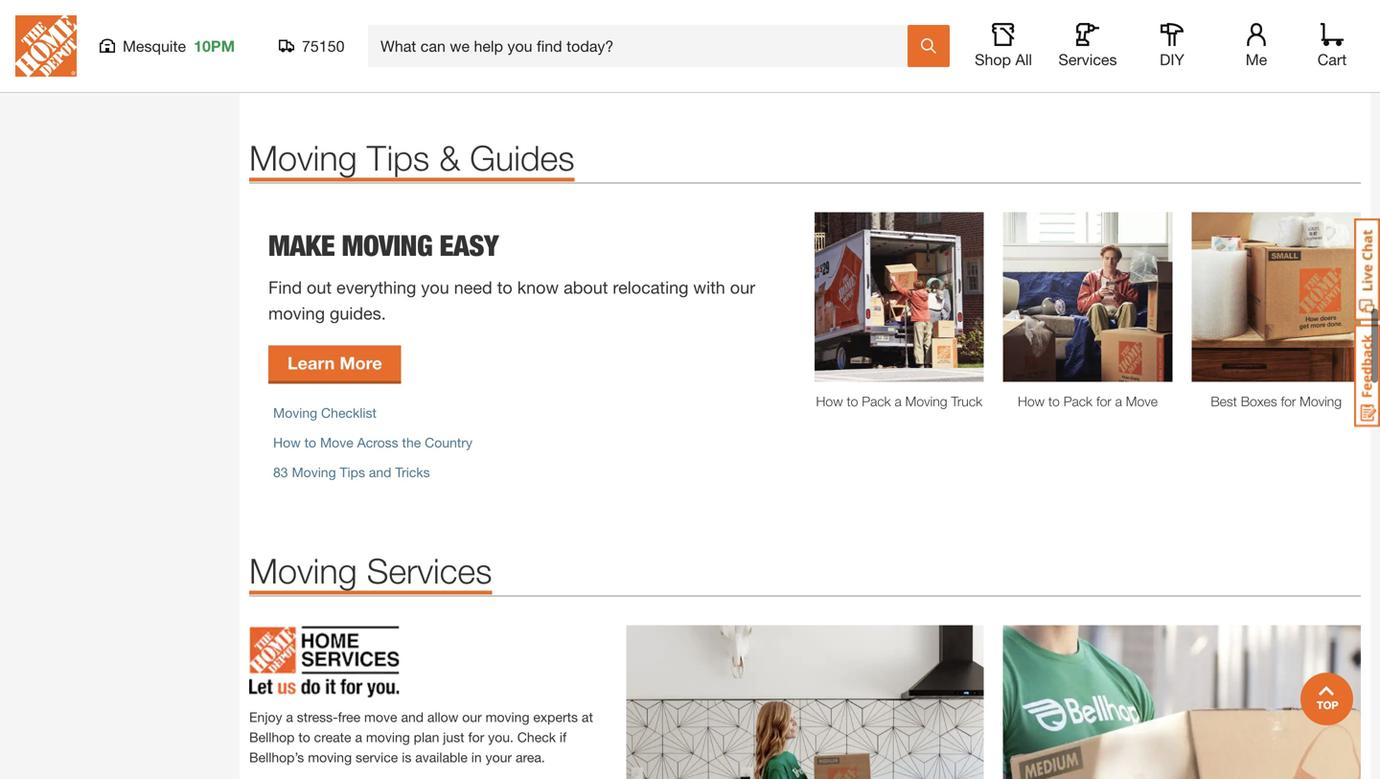 Task type: describe. For each thing, give the bounding box(es) containing it.
lifting straps
[[1097, 6, 1200, 27]]

allow
[[427, 709, 458, 725]]

how to pack a moving truck
[[816, 393, 982, 409]]

great for moving bulkier items into your home or truck with ease
[[249, 41, 486, 77]]

best boxes for moving link
[[1192, 391, 1361, 411]]

make moving easy
[[268, 229, 499, 263]]

prevent
[[1220, 41, 1265, 57]]

a inside how to pack for a move link
[[1115, 393, 1122, 409]]

hand trucks
[[532, 6, 629, 27]]

plan
[[414, 729, 439, 745]]

learn
[[288, 353, 335, 373]]

&
[[439, 137, 460, 178]]

heavier
[[1097, 61, 1141, 77]]

truck
[[951, 393, 982, 409]]

best
[[1211, 393, 1237, 409]]

how for how to pack for a move
[[1018, 393, 1045, 409]]

bellhop's
[[249, 749, 304, 765]]

more
[[340, 353, 382, 373]]

how to move across the country link
[[273, 435, 472, 451]]

new
[[964, 61, 989, 77]]

 image for a
[[815, 212, 984, 382]]

available
[[415, 749, 468, 765]]

you.
[[488, 729, 514, 745]]

boxes
[[1241, 393, 1277, 409]]

for inside great for moving bulkier items into your home or truck with ease
[[286, 41, 302, 57]]

bulkier
[[354, 41, 394, 57]]

all
[[717, 41, 730, 57]]

moving
[[342, 229, 432, 263]]

let lightweight hand trucks do all of your heavy lifting
[[532, 41, 776, 77]]

at inside stack and secure more boxes at once and make fewer trips to your new house
[[997, 41, 1009, 57]]

you
[[421, 277, 449, 298]]

make
[[815, 61, 847, 77]]

secure
[[879, 41, 919, 57]]

area.
[[516, 749, 545, 765]]

shop all
[[975, 50, 1032, 69]]

shop all button
[[973, 23, 1034, 69]]

back
[[1161, 41, 1190, 57]]

75150
[[302, 37, 345, 55]]

0 horizontal spatial move
[[320, 435, 353, 451]]

and up "fewer"
[[853, 41, 875, 57]]

moving carts
[[815, 6, 918, 27]]

checklist
[[321, 405, 377, 421]]

out
[[307, 277, 332, 298]]

lifting
[[1097, 6, 1145, 27]]

me
[[1246, 50, 1267, 69]]

great for moving bulkier items into your home or truck with ease link
[[249, 0, 513, 79]]

and inside save your back and prevent damage to heavier items with ergonomic straps
[[1194, 41, 1217, 57]]

moving inside find out everything you need to know about relocating with our moving guides.
[[268, 303, 325, 324]]

or
[[287, 61, 299, 77]]

about
[[564, 277, 608, 298]]

items inside save your back and prevent damage to heavier items with ergonomic straps
[[1144, 61, 1177, 77]]

stress-
[[297, 709, 338, 725]]

your inside enjoy a stress-free move and allow our moving experts at bellhop to create a moving plan just for you. check if bellhop's moving service is available in your area.
[[486, 749, 512, 765]]

at inside enjoy a stress-free move and allow our moving experts at bellhop to create a moving plan just for you. check if bellhop's moving service is available in your area.
[[582, 709, 593, 725]]

lightweight
[[555, 41, 620, 57]]

with for find out everything you need to know about relocating with our moving guides.
[[693, 277, 725, 298]]

find
[[268, 277, 302, 298]]

your inside great for moving bulkier items into your home or truck with ease
[[460, 41, 486, 57]]

pack for for
[[1064, 393, 1093, 409]]

What can we help you find today? search field
[[380, 26, 907, 66]]

with for save your back and prevent damage to heavier items with ergonomic straps
[[1181, 61, 1205, 77]]

all
[[1015, 50, 1032, 69]]

items inside great for moving bulkier items into your home or truck with ease
[[397, 41, 430, 57]]

 image for for
[[1003, 212, 1172, 382]]

hand
[[532, 6, 573, 27]]

more
[[923, 41, 953, 57]]

move
[[364, 709, 397, 725]]

pack for a
[[862, 393, 891, 409]]

ease
[[365, 61, 394, 77]]

cart
[[1318, 50, 1347, 69]]

10pm
[[194, 37, 235, 55]]

live chat image
[[1354, 219, 1380, 321]]

everything
[[336, 277, 416, 298]]

how for how to pack a moving truck
[[816, 393, 843, 409]]

stack and secure more boxes at once and make fewer trips to your new house
[[815, 41, 1068, 77]]

trucks
[[657, 41, 694, 57]]

in
[[471, 749, 482, 765]]

mesquite 10pm
[[123, 37, 235, 55]]

of
[[734, 41, 746, 57]]

me button
[[1226, 23, 1287, 69]]

trucks
[[578, 6, 629, 27]]

and down across
[[369, 465, 391, 480]]

how to pack for a move
[[1018, 393, 1158, 409]]

know
[[517, 277, 559, 298]]

services button
[[1057, 23, 1118, 69]]

heavy
[[532, 61, 567, 77]]

and inside enjoy a stress-free move and allow our moving experts at bellhop to create a moving plan just for you. check if bellhop's moving service is available in your area.
[[401, 709, 424, 725]]

services inside button
[[1059, 50, 1117, 69]]

lifting
[[571, 61, 603, 77]]

to inside find out everything you need to know about relocating with our moving guides.
[[497, 277, 512, 298]]

make moving easy link
[[268, 229, 776, 275]]

moving services
[[249, 550, 492, 591]]

house
[[992, 61, 1029, 77]]

damage
[[1269, 41, 1318, 57]]

to inside save your back and prevent damage to heavier items with ergonomic straps
[[1322, 41, 1333, 57]]



Task type: vqa. For each thing, say whether or not it's contained in the screenshot.
'Stack'
yes



Task type: locate. For each thing, give the bounding box(es) containing it.
1 bellhop services image from the left
[[626, 626, 984, 779]]

our right relocating
[[730, 277, 755, 298]]

learn more link
[[268, 346, 401, 381]]

save
[[1097, 41, 1127, 57]]

a inside how to pack a moving truck link
[[895, 393, 902, 409]]

moving up truck
[[306, 41, 350, 57]]

1 pack from the left
[[862, 393, 891, 409]]

0 vertical spatial move
[[1126, 393, 1158, 409]]

our inside find out everything you need to know about relocating with our moving guides.
[[730, 277, 755, 298]]

2 bellhop services image from the left
[[1003, 626, 1361, 779]]

to
[[1322, 41, 1333, 57], [918, 61, 930, 77], [497, 277, 512, 298], [847, 393, 858, 409], [1048, 393, 1060, 409], [304, 435, 316, 451], [298, 729, 310, 745]]

our up just
[[462, 709, 482, 725]]

0 vertical spatial at
[[997, 41, 1009, 57]]

with down the back
[[1181, 61, 1205, 77]]

hand
[[623, 41, 653, 57]]

1 vertical spatial services
[[367, 550, 492, 591]]

 image for moving
[[1192, 212, 1361, 382]]

straps
[[1149, 6, 1200, 27]]

with right relocating
[[693, 277, 725, 298]]

0 vertical spatial our
[[730, 277, 755, 298]]

75150 button
[[279, 36, 345, 56]]

and right once
[[1046, 41, 1068, 57]]

with inside find out everything you need to know about relocating with our moving guides.
[[693, 277, 725, 298]]

0 horizontal spatial bellhop services image
[[626, 626, 984, 779]]

country
[[425, 435, 472, 451]]

diy button
[[1141, 23, 1203, 69]]

and up plan
[[401, 709, 424, 725]]

83 moving tips and tricks link
[[273, 465, 430, 480]]

how
[[816, 393, 843, 409], [1018, 393, 1045, 409], [273, 435, 301, 451]]

1 horizontal spatial at
[[997, 41, 1009, 57]]

your down the you.
[[486, 749, 512, 765]]

move
[[1126, 393, 1158, 409], [320, 435, 353, 451]]

service
[[356, 749, 398, 765]]

 image
[[815, 212, 984, 382], [1003, 212, 1172, 382], [1192, 212, 1361, 382], [249, 626, 607, 697]]

cart link
[[1311, 23, 1353, 69]]

truck
[[303, 61, 333, 77]]

moving checklist
[[273, 405, 377, 421]]

0 vertical spatial tips
[[367, 137, 430, 178]]

create
[[314, 729, 351, 745]]

find out everything you need to know about relocating with our moving guides.
[[268, 277, 755, 324]]

your left diy
[[1131, 41, 1157, 57]]

moving down create
[[308, 749, 352, 765]]

moving down move
[[366, 729, 410, 745]]

fewer
[[851, 61, 884, 77]]

1 horizontal spatial pack
[[1064, 393, 1093, 409]]

check
[[517, 729, 556, 745]]

0 horizontal spatial at
[[582, 709, 593, 725]]

ergonomic
[[1209, 61, 1273, 77]]

tricks
[[395, 465, 430, 480]]

make
[[268, 229, 335, 263]]

diy
[[1160, 50, 1184, 69]]

83 moving tips and tricks
[[273, 465, 430, 480]]

easy
[[439, 229, 499, 263]]

enjoy a stress-free move and allow our moving experts at bellhop to create a moving plan just for you. check if bellhop's moving service is available in your area.
[[249, 709, 593, 765]]

bellhop services image
[[626, 626, 984, 779], [1003, 626, 1361, 779]]

find out everything you need to know about relocating with our moving guides. link
[[268, 275, 776, 346]]

items left into
[[397, 41, 430, 57]]

0 vertical spatial services
[[1059, 50, 1117, 69]]

1 horizontal spatial services
[[1059, 50, 1117, 69]]

1 horizontal spatial tips
[[367, 137, 430, 178]]

0 horizontal spatial our
[[462, 709, 482, 725]]

items down the back
[[1144, 61, 1177, 77]]

best boxes for moving
[[1211, 393, 1342, 409]]

the home depot logo image
[[15, 15, 77, 77]]

bellhop
[[249, 729, 295, 745]]

your
[[460, 41, 486, 57], [750, 41, 776, 57], [1131, 41, 1157, 57], [934, 61, 960, 77], [486, 749, 512, 765]]

tips
[[367, 137, 430, 178], [340, 465, 365, 480]]

straps
[[1276, 61, 1314, 77]]

if
[[560, 729, 567, 745]]

1 horizontal spatial items
[[1144, 61, 1177, 77]]

0 vertical spatial items
[[397, 41, 430, 57]]

and right the back
[[1194, 41, 1217, 57]]

move down moving checklist
[[320, 435, 353, 451]]

moving tips & guides
[[249, 137, 575, 178]]

experts
[[533, 709, 578, 725]]

feedback link image
[[1354, 324, 1380, 427]]

2 horizontal spatial with
[[1181, 61, 1205, 77]]

1 horizontal spatial with
[[693, 277, 725, 298]]

and
[[853, 41, 875, 57], [1046, 41, 1068, 57], [1194, 41, 1217, 57], [369, 465, 391, 480], [401, 709, 424, 725]]

across
[[357, 435, 398, 451]]

your inside let lightweight hand trucks do all of your heavy lifting
[[750, 41, 776, 57]]

at up house
[[997, 41, 1009, 57]]

once
[[1012, 41, 1042, 57]]

with inside great for moving bulkier items into your home or truck with ease
[[337, 61, 362, 77]]

2 horizontal spatial how
[[1018, 393, 1045, 409]]

2 pack from the left
[[1064, 393, 1093, 409]]

for inside enjoy a stress-free move and allow our moving experts at bellhop to create a moving plan just for you. check if bellhop's moving service is available in your area.
[[468, 729, 484, 745]]

tips down "how to move across the country" at the bottom of page
[[340, 465, 365, 480]]

need
[[454, 277, 492, 298]]

1 vertical spatial tips
[[340, 465, 365, 480]]

the
[[402, 435, 421, 451]]

moving checklist link
[[273, 405, 377, 421]]

with inside save your back and prevent damage to heavier items with ergonomic straps
[[1181, 61, 1205, 77]]

your right into
[[460, 41, 486, 57]]

move left best in the bottom of the page
[[1126, 393, 1158, 409]]

at
[[997, 41, 1009, 57], [582, 709, 593, 725]]

how to move across the country
[[273, 435, 472, 451]]

1 vertical spatial move
[[320, 435, 353, 451]]

your inside stack and secure more boxes at once and make fewer trips to your new house
[[934, 61, 960, 77]]

relocating
[[613, 277, 689, 298]]

0 horizontal spatial services
[[367, 550, 492, 591]]

1 horizontal spatial bellhop services image
[[1003, 626, 1361, 779]]

into
[[434, 41, 456, 57]]

guides.
[[330, 303, 386, 324]]

free
[[338, 709, 361, 725]]

just
[[443, 729, 464, 745]]

to inside stack and secure more boxes at once and make fewer trips to your new house
[[918, 61, 930, 77]]

enjoy
[[249, 709, 282, 725]]

moving
[[306, 41, 350, 57], [268, 303, 325, 324], [486, 709, 530, 725], [366, 729, 410, 745], [308, 749, 352, 765]]

1 horizontal spatial how
[[816, 393, 843, 409]]

0 horizontal spatial with
[[337, 61, 362, 77]]

your inside save your back and prevent damage to heavier items with ergonomic straps
[[1131, 41, 1157, 57]]

to inside enjoy a stress-free move and allow our moving experts at bellhop to create a moving plan just for you. check if bellhop's moving service is available in your area.
[[298, 729, 310, 745]]

with left ease
[[337, 61, 362, 77]]

1 vertical spatial items
[[1144, 61, 1177, 77]]

0 horizontal spatial tips
[[340, 465, 365, 480]]

carts
[[876, 6, 918, 27]]

enjoy a stress-free move and allow our moving experts at bellhop to create a moving plan just for you. check if bellhop's moving service is available in your area. link
[[249, 626, 607, 767]]

our inside enjoy a stress-free move and allow our moving experts at bellhop to create a moving plan just for you. check if bellhop's moving service is available in your area.
[[462, 709, 482, 725]]

do
[[698, 41, 714, 57]]

moving inside great for moving bulkier items into your home or truck with ease
[[306, 41, 350, 57]]

how for how to move across the country
[[273, 435, 301, 451]]

moving up the you.
[[486, 709, 530, 725]]

1 horizontal spatial move
[[1126, 393, 1158, 409]]

your down more
[[934, 61, 960, 77]]

save your back and prevent damage to heavier items with ergonomic straps
[[1097, 41, 1333, 77]]

1 horizontal spatial our
[[730, 277, 755, 298]]

83
[[273, 465, 288, 480]]

a
[[895, 393, 902, 409], [1115, 393, 1122, 409], [286, 709, 293, 725], [355, 729, 362, 745]]

tips left &
[[367, 137, 430, 178]]

stack
[[815, 41, 849, 57]]

your right the of
[[750, 41, 776, 57]]

moving down find
[[268, 303, 325, 324]]

home
[[249, 61, 283, 77]]

at right experts
[[582, 709, 593, 725]]

1 vertical spatial our
[[462, 709, 482, 725]]

for
[[286, 41, 302, 57], [1096, 393, 1112, 409], [1281, 393, 1296, 409], [468, 729, 484, 745]]

boxes
[[957, 41, 994, 57]]

1 vertical spatial at
[[582, 709, 593, 725]]

is
[[402, 749, 411, 765]]

0 horizontal spatial items
[[397, 41, 430, 57]]

0 horizontal spatial how
[[273, 435, 301, 451]]

0 horizontal spatial pack
[[862, 393, 891, 409]]

how to pack for a move link
[[1003, 391, 1172, 411]]



